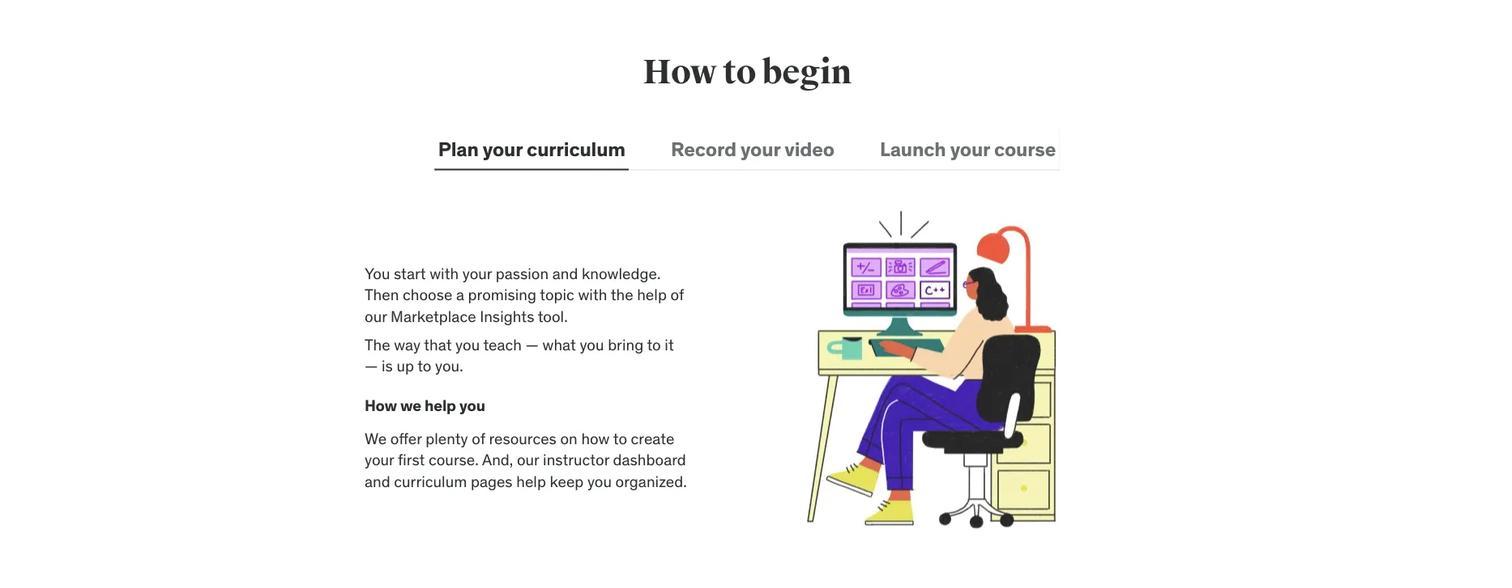 Task type: locate. For each thing, give the bounding box(es) containing it.
teach
[[483, 335, 522, 354]]

your inside 'button'
[[741, 137, 780, 161]]

0 horizontal spatial and
[[365, 472, 390, 492]]

with left the
[[578, 285, 607, 305]]

how left we
[[365, 396, 397, 415]]

launch
[[880, 137, 946, 161]]

video
[[785, 137, 835, 161]]

of up it
[[671, 285, 684, 305]]

2 vertical spatial help
[[516, 472, 546, 492]]

0 vertical spatial —
[[526, 335, 539, 354]]

with
[[430, 264, 459, 283], [578, 285, 607, 305]]

0 horizontal spatial of
[[472, 429, 485, 448]]

of
[[671, 285, 684, 305], [472, 429, 485, 448]]

your
[[483, 137, 523, 161], [741, 137, 780, 161], [950, 137, 990, 161], [463, 264, 492, 283], [365, 451, 394, 470]]

— left what on the left of the page
[[526, 335, 539, 354]]

1 horizontal spatial of
[[671, 285, 684, 305]]

course
[[994, 137, 1056, 161]]

you down instructor on the left
[[587, 472, 612, 492]]

0 horizontal spatial our
[[365, 307, 387, 326]]

organized.
[[616, 472, 687, 492]]

and down we
[[365, 472, 390, 492]]

we
[[400, 396, 421, 415]]

1 vertical spatial our
[[517, 451, 539, 470]]

it
[[665, 335, 674, 354]]

then
[[365, 285, 399, 305]]

your down we
[[365, 451, 394, 470]]

course.
[[429, 451, 479, 470]]

help left keep
[[516, 472, 546, 492]]

create
[[631, 429, 675, 448]]

how up 'record'
[[643, 51, 717, 94]]

— left is
[[365, 357, 378, 376]]

tab list
[[435, 130, 1059, 171]]

1 horizontal spatial help
[[516, 472, 546, 492]]

record
[[671, 137, 737, 161]]

you
[[456, 335, 480, 354], [580, 335, 604, 354], [459, 396, 485, 415], [587, 472, 612, 492]]

your left course
[[950, 137, 990, 161]]

and inside we offer plenty of resources on how to create your first course. and, our instructor dashboard and curriculum pages help keep you organized.
[[365, 472, 390, 492]]

2 horizontal spatial help
[[637, 285, 667, 305]]

how
[[643, 51, 717, 94], [365, 396, 397, 415]]

your inside you start with your passion and knowledge. then choose a promising topic with the help of our marketplace insights tool.
[[463, 264, 492, 283]]

and up topic
[[553, 264, 578, 283]]

help right the
[[637, 285, 667, 305]]

our down then at the left of page
[[365, 307, 387, 326]]

a
[[456, 285, 464, 305]]

0 vertical spatial how
[[643, 51, 717, 94]]

curriculum
[[527, 137, 626, 161], [394, 472, 467, 492]]

0 horizontal spatial —
[[365, 357, 378, 376]]

help
[[637, 285, 667, 305], [425, 396, 456, 415], [516, 472, 546, 492]]

help right we
[[425, 396, 456, 415]]

the
[[611, 285, 633, 305]]

1 vertical spatial with
[[578, 285, 607, 305]]

0 vertical spatial with
[[430, 264, 459, 283]]

0 vertical spatial our
[[365, 307, 387, 326]]

1 horizontal spatial our
[[517, 451, 539, 470]]

curriculum inside button
[[527, 137, 626, 161]]

help inside we offer plenty of resources on how to create your first course. and, our instructor dashboard and curriculum pages help keep you organized.
[[516, 472, 546, 492]]

0 vertical spatial of
[[671, 285, 684, 305]]

how to begin
[[643, 51, 852, 94]]

0 horizontal spatial curriculum
[[394, 472, 467, 492]]

1 horizontal spatial curriculum
[[527, 137, 626, 161]]

dashboard
[[613, 451, 686, 470]]

of up and,
[[472, 429, 485, 448]]

1 vertical spatial curriculum
[[394, 472, 467, 492]]

we
[[365, 429, 387, 448]]

your inside we offer plenty of resources on how to create your first course. and, our instructor dashboard and curriculum pages help keep you organized.
[[365, 451, 394, 470]]

pages
[[471, 472, 513, 492]]

to left begin
[[723, 51, 756, 94]]

on
[[560, 429, 578, 448]]

you up you.
[[456, 335, 480, 354]]

to inside we offer plenty of resources on how to create your first course. and, our instructor dashboard and curriculum pages help keep you organized.
[[613, 429, 627, 448]]

to left it
[[647, 335, 661, 354]]

passion
[[496, 264, 549, 283]]

1 vertical spatial and
[[365, 472, 390, 492]]

your up a
[[463, 264, 492, 283]]

our
[[365, 307, 387, 326], [517, 451, 539, 470]]

0 vertical spatial help
[[637, 285, 667, 305]]

way
[[394, 335, 421, 354]]

and
[[553, 264, 578, 283], [365, 472, 390, 492]]

0 vertical spatial curriculum
[[527, 137, 626, 161]]

you right what on the left of the page
[[580, 335, 604, 354]]

knowledge.
[[582, 264, 661, 283]]

to right how
[[613, 429, 627, 448]]

bring
[[608, 335, 644, 354]]

to
[[723, 51, 756, 94], [647, 335, 661, 354], [417, 357, 432, 376], [613, 429, 627, 448]]

topic
[[540, 285, 574, 305]]

how for how to begin
[[643, 51, 717, 94]]

how for how we help you
[[365, 396, 397, 415]]

start
[[394, 264, 426, 283]]

0 horizontal spatial how
[[365, 396, 397, 415]]

1 vertical spatial of
[[472, 429, 485, 448]]

1 vertical spatial help
[[425, 396, 456, 415]]

plenty
[[426, 429, 468, 448]]

your right plan
[[483, 137, 523, 161]]

launch your course button
[[877, 130, 1059, 169]]

marketplace
[[391, 307, 476, 326]]

1 horizontal spatial and
[[553, 264, 578, 283]]

1 horizontal spatial —
[[526, 335, 539, 354]]

1 horizontal spatial how
[[643, 51, 717, 94]]

our down resources at the bottom of the page
[[517, 451, 539, 470]]

the way that you teach — what you bring to it — is up to you.
[[365, 335, 674, 376]]

plan
[[438, 137, 479, 161]]

is
[[382, 357, 393, 376]]

1 vertical spatial how
[[365, 396, 397, 415]]

our inside we offer plenty of resources on how to create your first course. and, our instructor dashboard and curriculum pages help keep you organized.
[[517, 451, 539, 470]]

how
[[581, 429, 610, 448]]

your left video
[[741, 137, 780, 161]]

0 vertical spatial and
[[553, 264, 578, 283]]

and,
[[482, 451, 513, 470]]

with up a
[[430, 264, 459, 283]]

—
[[526, 335, 539, 354], [365, 357, 378, 376]]



Task type: vqa. For each thing, say whether or not it's contained in the screenshot.
'SQL,'
no



Task type: describe. For each thing, give the bounding box(es) containing it.
launch your course
[[880, 137, 1056, 161]]

you start with your passion and knowledge. then choose a promising topic with the help of our marketplace insights tool.
[[365, 264, 684, 326]]

to right up
[[417, 357, 432, 376]]

offer
[[390, 429, 422, 448]]

1 horizontal spatial with
[[578, 285, 607, 305]]

your for launch
[[950, 137, 990, 161]]

plan your curriculum button
[[435, 130, 629, 169]]

plan your curriculum
[[438, 137, 626, 161]]

choose
[[403, 285, 453, 305]]

what
[[543, 335, 576, 354]]

you.
[[435, 357, 463, 376]]

of inside you start with your passion and knowledge. then choose a promising topic with the help of our marketplace insights tool.
[[671, 285, 684, 305]]

of inside we offer plenty of resources on how to create your first course. and, our instructor dashboard and curriculum pages help keep you organized.
[[472, 429, 485, 448]]

you up plenty
[[459, 396, 485, 415]]

curriculum inside we offer plenty of resources on how to create your first course. and, our instructor dashboard and curriculum pages help keep you organized.
[[394, 472, 467, 492]]

that
[[424, 335, 452, 354]]

0 horizontal spatial help
[[425, 396, 456, 415]]

first
[[398, 451, 425, 470]]

we offer plenty of resources on how to create your first course. and, our instructor dashboard and curriculum pages help keep you organized.
[[365, 429, 687, 492]]

your for record
[[741, 137, 780, 161]]

tab list containing plan your curriculum
[[435, 130, 1059, 171]]

resources
[[489, 429, 557, 448]]

the
[[365, 335, 390, 354]]

and inside you start with your passion and knowledge. then choose a promising topic with the help of our marketplace insights tool.
[[553, 264, 578, 283]]

keep
[[550, 472, 584, 492]]

tool.
[[538, 307, 568, 326]]

you
[[365, 264, 390, 283]]

your for plan
[[483, 137, 523, 161]]

help inside you start with your passion and knowledge. then choose a promising topic with the help of our marketplace insights tool.
[[637, 285, 667, 305]]

instructor
[[543, 451, 609, 470]]

1 vertical spatial —
[[365, 357, 378, 376]]

you inside we offer plenty of resources on how to create your first course. and, our instructor dashboard and curriculum pages help keep you organized.
[[587, 472, 612, 492]]

our inside you start with your passion and knowledge. then choose a promising topic with the help of our marketplace insights tool.
[[365, 307, 387, 326]]

insights
[[480, 307, 534, 326]]

up
[[397, 357, 414, 376]]

0 horizontal spatial with
[[430, 264, 459, 283]]

record your video button
[[668, 130, 838, 169]]

promising
[[468, 285, 536, 305]]

begin
[[762, 51, 852, 94]]

record your video
[[671, 137, 835, 161]]

how we help you
[[365, 396, 485, 415]]



